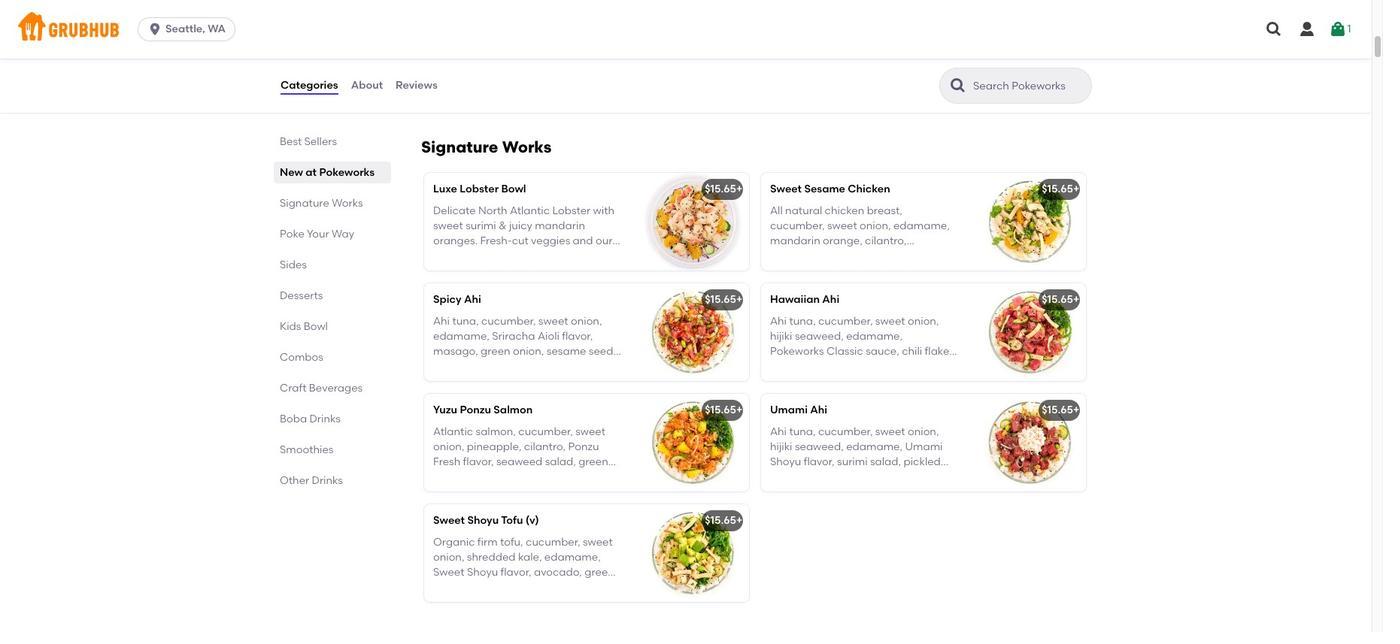 Task type: describe. For each thing, give the bounding box(es) containing it.
bowl for crisps,
[[467, 376, 492, 389]]

ponzu inside atlantic salmon, cucumber, sweet onion, pineapple, cilantro, ponzu fresh flavor, seaweed salad, green onion, sesame seeds, onion crisps served over a bowl of white rice.
[[568, 441, 599, 453]]

new
[[280, 166, 303, 179]]

1 svg image from the left
[[1265, 20, 1283, 38]]

1
[[1348, 22, 1351, 35]]

desserts
[[280, 290, 323, 302]]

spicy ahi
[[433, 294, 481, 306]]

pineapple,
[[467, 441, 522, 453]]

masago,
[[433, 345, 478, 358]]

savory
[[770, 70, 804, 83]]

$15.65 + for yuzu ponzu salmon
[[705, 404, 743, 417]]

this
[[865, 70, 886, 83]]

salad, inside organic firm tofu, cucumber, sweet onion, shredded kale, edamame, sweet shoyu flavor, avocado, green onion, seaweed salad, sesame seeds served over a bowl of white rice.
[[516, 582, 547, 595]]

combos
[[280, 351, 323, 364]]

poke
[[280, 228, 305, 241]]

onions.
[[918, 85, 954, 98]]

flavor, inside ahi tuna, cucumber, sweet onion, edamame, sriracha aioli flavor, masago, green onion, sesame seeds, onion crisps, shredded nori served over a bowl of white rice.
[[562, 330, 593, 343]]

yuzu ponzu salmon
[[433, 404, 533, 417]]

categories button
[[280, 59, 339, 113]]

chicken
[[848, 183, 890, 196]]

green inside ahi tuna, cucumber, sweet onion, edamame, sriracha aioli flavor, masago, green onion, sesame seeds, onion crisps, shredded nori served over a bowl of white rice.
[[481, 345, 510, 358]]

about
[[351, 79, 383, 92]]

$15.65 + for sweet sesame chicken
[[1042, 183, 1080, 196]]

+ for spicy ahi
[[736, 294, 743, 306]]

$15.65 for sweet shoyu tofu (v)
[[705, 515, 736, 528]]

ahi for hawaiian ahi
[[822, 294, 840, 306]]

chicken noodle soup image
[[973, 9, 1086, 106]]

yuzu
[[433, 404, 457, 417]]

a for sesame
[[494, 487, 501, 499]]

delicate
[[794, 55, 836, 68]]

best
[[280, 135, 302, 148]]

beverages
[[309, 382, 363, 395]]

over for sesame
[[470, 487, 492, 499]]

combined
[[885, 40, 937, 52]]

white inside organic firm tofu, cucumber, sweet onion, shredded kale, edamame, sweet shoyu flavor, avocado, green onion, seaweed salad, sesame seeds served over a bowl of white rice.
[[543, 597, 571, 610]]

reviews
[[396, 79, 438, 92]]

$15.65 for spicy ahi
[[705, 294, 736, 306]]

bowl inside organic firm tofu, cucumber, sweet onion, shredded kale, edamame, sweet shoyu flavor, avocado, green onion, seaweed salad, sesame seeds served over a bowl of white rice.
[[504, 597, 528, 610]]

hawaiian
[[770, 294, 820, 306]]

svg image inside the 1 button
[[1329, 20, 1348, 38]]

cucumber, for cilantro,
[[518, 425, 573, 438]]

noodle
[[920, 70, 955, 83]]

sweet shoyu tofu (v)
[[433, 515, 539, 528]]

sweet inside organic firm tofu, cucumber, sweet onion, shredded kale, edamame, sweet shoyu flavor, avocado, green onion, seaweed salad, sesame seeds served over a bowl of white rice.
[[433, 567, 464, 579]]

other
[[280, 475, 309, 487]]

salmon,
[[476, 425, 516, 438]]

our
[[940, 55, 957, 68]]

salad, inside atlantic salmon, cucumber, sweet onion, pineapple, cilantro, ponzu fresh flavor, seaweed salad, green onion, sesame seeds, onion crisps served over a bowl of white rice.
[[545, 456, 576, 469]]

0 vertical spatial shoyu
[[467, 515, 499, 528]]

umami
[[770, 404, 808, 417]]

seeds, inside atlantic salmon, cucumber, sweet onion, pineapple, cilantro, ponzu fresh flavor, seaweed salad, green onion, sesame seeds, onion crisps served over a bowl of white rice.
[[509, 471, 541, 484]]

atlantic salmon, cucumber, sweet onion, pineapple, cilantro, ponzu fresh flavor, seaweed salad, green onion, sesame seeds, onion crisps served over a bowl of white rice.
[[433, 425, 608, 499]]

atlantic
[[433, 425, 473, 438]]

$15.65 + for umami ahi
[[1042, 404, 1080, 417]]

tuna,
[[452, 315, 479, 328]]

edamame, inside organic firm tofu, cucumber, sweet onion, shredded kale, edamame, sweet shoyu flavor, avocado, green onion, seaweed salad, sesame seeds served over a bowl of white rice.
[[544, 551, 601, 564]]

savory chicken breast combined with delicate ramen noodles and our savory miso broth. this warm noodle soup is garnished with green onions.
[[770, 40, 957, 98]]

boba
[[280, 413, 307, 426]]

luxe
[[433, 183, 457, 196]]

$15.65 for sweet sesame chicken
[[1042, 183, 1073, 196]]

warm
[[888, 70, 918, 83]]

shredded inside ahi tuna, cucumber, sweet onion, edamame, sriracha aioli flavor, masago, green onion, sesame seeds, onion crisps, shredded nori served over a bowl of white rice.
[[499, 361, 548, 373]]

+ for yuzu ponzu salmon
[[736, 404, 743, 417]]

seattle,
[[166, 23, 205, 35]]

seaweed inside atlantic salmon, cucumber, sweet onion, pineapple, cilantro, ponzu fresh flavor, seaweed salad, green onion, sesame seeds, onion crisps served over a bowl of white rice.
[[496, 456, 543, 469]]

savory
[[770, 40, 805, 52]]

served for seeds,
[[572, 361, 606, 373]]

1 horizontal spatial svg image
[[1298, 20, 1316, 38]]

ahi inside ahi tuna, cucumber, sweet onion, edamame, sriracha aioli flavor, masago, green onion, sesame seeds, onion crisps, shredded nori served over a bowl of white rice.
[[433, 315, 450, 328]]

0 vertical spatial works
[[502, 138, 552, 157]]

breast
[[850, 40, 882, 52]]

over for onion
[[433, 376, 455, 389]]

about button
[[350, 59, 384, 113]]

organic firm tofu, cucumber, sweet onion, shredded kale, edamame, sweet shoyu flavor, avocado, green onion, seaweed salad, sesame seeds served over a bowl of white rice.
[[433, 536, 621, 610]]

green inside organic firm tofu, cucumber, sweet onion, shredded kale, edamame, sweet shoyu flavor, avocado, green onion, seaweed salad, sesame seeds served over a bowl of white rice.
[[585, 567, 614, 579]]

flavor, inside atlantic salmon, cucumber, sweet onion, pineapple, cilantro, ponzu fresh flavor, seaweed salad, green onion, sesame seeds, onion crisps served over a bowl of white rice.
[[463, 456, 494, 469]]

cilantro,
[[524, 441, 566, 453]]

edamame, inside ahi tuna, cucumber, sweet onion, edamame, sriracha aioli flavor, masago, green onion, sesame seeds, onion crisps, shredded nori served over a bowl of white rice.
[[433, 330, 490, 343]]

ahi for umami ahi
[[810, 404, 828, 417]]

and
[[917, 55, 938, 68]]

cucumber, for sriracha
[[481, 315, 536, 328]]

fresh
[[433, 456, 461, 469]]

smoothies
[[280, 444, 334, 457]]

sweet for aioli
[[538, 315, 568, 328]]

spicy
[[433, 294, 461, 306]]

chicken
[[807, 40, 847, 52]]

cucumber, inside organic firm tofu, cucumber, sweet onion, shredded kale, edamame, sweet shoyu flavor, avocado, green onion, seaweed salad, sesame seeds served over a bowl of white rice.
[[526, 536, 580, 549]]

new at pokeworks
[[280, 166, 375, 179]]

green inside savory chicken breast combined with delicate ramen noodles and our savory miso broth. this warm noodle soup is garnished with green onions.
[[885, 85, 915, 98]]

luxe lobster bowl image for "sweet sesame chicken" image
[[636, 173, 749, 271]]

+ for hawaiian ahi
[[1073, 294, 1080, 306]]

sellers
[[304, 135, 337, 148]]

hawaiian ahi
[[770, 294, 840, 306]]

craft beverages
[[280, 382, 363, 395]]

aioli
[[538, 330, 560, 343]]

+ for luxe lobster bowl
[[736, 183, 743, 196]]

sweet for sweet sesame chicken
[[770, 183, 802, 196]]

salmon
[[494, 404, 533, 417]]

way
[[332, 228, 354, 241]]

nori
[[550, 361, 570, 373]]

$15.65 + for hawaiian ahi
[[1042, 294, 1080, 306]]

is
[[798, 85, 805, 98]]

poke your way
[[280, 228, 354, 241]]

white for shredded
[[507, 376, 534, 389]]

craft
[[280, 382, 307, 395]]

1 horizontal spatial with
[[861, 85, 883, 98]]

at
[[306, 166, 317, 179]]

rice. for nori
[[537, 376, 559, 389]]

onion inside atlantic salmon, cucumber, sweet onion, pineapple, cilantro, ponzu fresh flavor, seaweed salad, green onion, sesame seeds, onion crisps served over a bowl of white rice.
[[544, 471, 572, 484]]

soup
[[770, 85, 795, 98]]

seaweed inside organic firm tofu, cucumber, sweet onion, shredded kale, edamame, sweet shoyu flavor, avocado, green onion, seaweed salad, sesame seeds served over a bowl of white rice.
[[467, 582, 513, 595]]

seattle, wa
[[166, 23, 226, 35]]

kale,
[[518, 551, 542, 564]]

shredded inside organic firm tofu, cucumber, sweet onion, shredded kale, edamame, sweet shoyu flavor, avocado, green onion, seaweed salad, sesame seeds served over a bowl of white rice.
[[467, 551, 516, 564]]

white for onion
[[543, 487, 571, 499]]

$15.65 for umami ahi
[[1042, 404, 1073, 417]]

avocado,
[[534, 567, 582, 579]]

umami ahi
[[770, 404, 828, 417]]

a inside organic firm tofu, cucumber, sweet onion, shredded kale, edamame, sweet shoyu flavor, avocado, green onion, seaweed salad, sesame seeds served over a bowl of white rice.
[[494, 597, 501, 610]]

$15.65 for yuzu ponzu salmon
[[705, 404, 736, 417]]

tofu
[[501, 515, 523, 528]]

$15.65 + for sweet shoyu tofu (v)
[[705, 515, 743, 528]]

sesame inside organic firm tofu, cucumber, sweet onion, shredded kale, edamame, sweet shoyu flavor, avocado, green onion, seaweed salad, sesame seeds served over a bowl of white rice.
[[549, 582, 589, 595]]



Task type: locate. For each thing, give the bounding box(es) containing it.
miso
[[806, 70, 830, 83]]

sesame inside ahi tuna, cucumber, sweet onion, edamame, sriracha aioli flavor, masago, green onion, sesame seeds, onion crisps, shredded nori served over a bowl of white rice.
[[547, 345, 586, 358]]

1 vertical spatial luxe lobster bowl image
[[636, 173, 749, 271]]

0 vertical spatial sweet
[[538, 315, 568, 328]]

2 vertical spatial served
[[433, 597, 467, 610]]

of down the avocado, at the bottom
[[531, 597, 541, 610]]

luxe lobster bowl image for chicken noodle soup image
[[636, 9, 749, 106]]

2 vertical spatial flavor,
[[501, 567, 531, 579]]

0 horizontal spatial onion
[[433, 361, 462, 373]]

2 vertical spatial over
[[470, 597, 492, 610]]

0 vertical spatial ponzu
[[460, 404, 491, 417]]

white inside ahi tuna, cucumber, sweet onion, edamame, sriracha aioli flavor, masago, green onion, sesame seeds, onion crisps, shredded nori served over a bowl of white rice.
[[507, 376, 534, 389]]

of down crisps,
[[494, 376, 504, 389]]

flavor, right the aioli at the bottom of page
[[562, 330, 593, 343]]

best sellers
[[280, 135, 337, 148]]

works up luxe lobster bowl
[[502, 138, 552, 157]]

0 horizontal spatial bowl
[[304, 320, 328, 333]]

bowl down 'kale,'
[[504, 597, 528, 610]]

+ for sweet shoyu tofu (v)
[[736, 515, 743, 528]]

svg image inside the seattle, wa button
[[148, 22, 163, 37]]

1 vertical spatial of
[[531, 487, 541, 499]]

of inside atlantic salmon, cucumber, sweet onion, pineapple, cilantro, ponzu fresh flavor, seaweed salad, green onion, sesame seeds, onion crisps served over a bowl of white rice.
[[531, 487, 541, 499]]

1 horizontal spatial works
[[502, 138, 552, 157]]

cucumber, up 'kale,'
[[526, 536, 580, 549]]

sweet inside ahi tuna, cucumber, sweet onion, edamame, sriracha aioli flavor, masago, green onion, sesame seeds, onion crisps, shredded nori served over a bowl of white rice.
[[538, 315, 568, 328]]

seeds
[[591, 582, 621, 595]]

works
[[502, 138, 552, 157], [332, 197, 363, 210]]

sweet up the aioli at the bottom of page
[[538, 315, 568, 328]]

white up salmon
[[507, 376, 534, 389]]

0 vertical spatial seeds,
[[589, 345, 621, 358]]

onion
[[433, 361, 462, 373], [544, 471, 572, 484]]

flavor, down 'kale,'
[[501, 567, 531, 579]]

green up seeds
[[585, 567, 614, 579]]

rice. down nori
[[537, 376, 559, 389]]

0 vertical spatial bowl
[[501, 183, 526, 196]]

1 vertical spatial sweet
[[576, 425, 606, 438]]

bowl
[[467, 376, 492, 389], [504, 487, 528, 499], [504, 597, 528, 610]]

over down firm
[[470, 597, 492, 610]]

crisps,
[[464, 361, 497, 373]]

0 vertical spatial sesame
[[547, 345, 586, 358]]

1 vertical spatial shoyu
[[467, 567, 498, 579]]

bowl
[[501, 183, 526, 196], [304, 320, 328, 333]]

ahi right umami
[[810, 404, 828, 417]]

of up (v) at left
[[531, 487, 541, 499]]

bowl right lobster
[[501, 183, 526, 196]]

1 horizontal spatial bowl
[[501, 183, 526, 196]]

1 vertical spatial ponzu
[[568, 441, 599, 453]]

green down warm
[[885, 85, 915, 98]]

1 horizontal spatial edamame,
[[544, 551, 601, 564]]

$15.65 + for luxe lobster bowl
[[705, 183, 743, 196]]

sesame inside atlantic salmon, cucumber, sweet onion, pineapple, cilantro, ponzu fresh flavor, seaweed salad, green onion, sesame seeds, onion crisps served over a bowl of white rice.
[[467, 471, 507, 484]]

main navigation navigation
[[0, 0, 1372, 59]]

green up crisps,
[[481, 345, 510, 358]]

1 vertical spatial rice.
[[573, 487, 595, 499]]

2 vertical spatial rice.
[[573, 597, 595, 610]]

flavor, inside organic firm tofu, cucumber, sweet onion, shredded kale, edamame, sweet shoyu flavor, avocado, green onion, seaweed salad, sesame seeds served over a bowl of white rice.
[[501, 567, 531, 579]]

sweet left sesame
[[770, 183, 802, 196]]

sriracha
[[492, 330, 535, 343]]

rice. for crisps
[[573, 487, 595, 499]]

of inside ahi tuna, cucumber, sweet onion, edamame, sriracha aioli flavor, masago, green onion, sesame seeds, onion crisps, shredded nori served over a bowl of white rice.
[[494, 376, 504, 389]]

shoyu up firm
[[467, 515, 499, 528]]

0 horizontal spatial works
[[332, 197, 363, 210]]

bowl right the kids
[[304, 320, 328, 333]]

$15.65 +
[[705, 183, 743, 196], [1042, 183, 1080, 196], [705, 294, 743, 306], [1042, 294, 1080, 306], [705, 404, 743, 417], [1042, 404, 1080, 417], [705, 515, 743, 528]]

cucumber, up cilantro,
[[518, 425, 573, 438]]

1 vertical spatial bowl
[[304, 320, 328, 333]]

0 vertical spatial shredded
[[499, 361, 548, 373]]

drinks for other drinks
[[312, 475, 343, 487]]

1 horizontal spatial ponzu
[[568, 441, 599, 453]]

1 horizontal spatial seeds,
[[589, 345, 621, 358]]

other drinks
[[280, 475, 343, 487]]

signature up luxe
[[421, 138, 498, 157]]

over up sweet shoyu tofu (v)
[[470, 487, 492, 499]]

drinks for boba drinks
[[309, 413, 341, 426]]

ahi right hawaiian
[[822, 294, 840, 306]]

0 vertical spatial salad,
[[545, 456, 576, 469]]

0 vertical spatial of
[[494, 376, 504, 389]]

1 horizontal spatial signature works
[[421, 138, 552, 157]]

served
[[572, 361, 606, 373], [433, 487, 467, 499], [433, 597, 467, 610]]

0 vertical spatial edamame,
[[433, 330, 490, 343]]

a for onion
[[458, 376, 465, 389]]

served down the organic
[[433, 597, 467, 610]]

ahi for spicy ahi
[[464, 294, 481, 306]]

1 horizontal spatial onion
[[544, 471, 572, 484]]

signature
[[421, 138, 498, 157], [280, 197, 329, 210]]

0 horizontal spatial ponzu
[[460, 404, 491, 417]]

0 vertical spatial signature works
[[421, 138, 552, 157]]

+ for umami ahi
[[1073, 404, 1080, 417]]

0 vertical spatial drinks
[[309, 413, 341, 426]]

kids bowl
[[280, 320, 328, 333]]

+ for sweet sesame chicken
[[1073, 183, 1080, 196]]

drinks down craft beverages
[[309, 413, 341, 426]]

seaweed down "pineapple,"
[[496, 456, 543, 469]]

$15.65 + for spicy ahi
[[705, 294, 743, 306]]

1 vertical spatial salad,
[[516, 582, 547, 595]]

0 vertical spatial sweet
[[770, 183, 802, 196]]

ahi tuna, cucumber, sweet onion, edamame, sriracha aioli flavor, masago, green onion, sesame seeds, onion crisps, shredded nori served over a bowl of white rice.
[[433, 315, 621, 389]]

spicy ahi image
[[636, 284, 749, 382]]

1 horizontal spatial svg image
[[1329, 20, 1348, 38]]

0 horizontal spatial signature
[[280, 197, 329, 210]]

sweet up crisps
[[576, 425, 606, 438]]

rice. down seeds
[[573, 597, 595, 610]]

tofu,
[[500, 536, 523, 549]]

1 vertical spatial onion
[[544, 471, 572, 484]]

shredded down the 'sriracha'
[[499, 361, 548, 373]]

svg image
[[1265, 20, 1283, 38], [1329, 20, 1348, 38]]

firm
[[478, 536, 498, 549]]

svg image left the 1 button
[[1298, 20, 1316, 38]]

flavor,
[[562, 330, 593, 343], [463, 456, 494, 469], [501, 567, 531, 579]]

seaweed
[[496, 456, 543, 469], [467, 582, 513, 595]]

noodles
[[875, 55, 915, 68]]

1 vertical spatial white
[[543, 487, 571, 499]]

served for onion,
[[433, 487, 467, 499]]

0 horizontal spatial seeds,
[[509, 471, 541, 484]]

2 vertical spatial cucumber,
[[526, 536, 580, 549]]

0 vertical spatial rice.
[[537, 376, 559, 389]]

1 vertical spatial bowl
[[504, 487, 528, 499]]

2 vertical spatial a
[[494, 597, 501, 610]]

pokeworks
[[319, 166, 375, 179]]

cucumber, inside atlantic salmon, cucumber, sweet onion, pineapple, cilantro, ponzu fresh flavor, seaweed salad, green onion, sesame seeds, onion crisps served over a bowl of white rice.
[[518, 425, 573, 438]]

rice. inside organic firm tofu, cucumber, sweet onion, shredded kale, edamame, sweet shoyu flavor, avocado, green onion, seaweed salad, sesame seeds served over a bowl of white rice.
[[573, 597, 595, 610]]

a inside atlantic salmon, cucumber, sweet onion, pineapple, cilantro, ponzu fresh flavor, seaweed salad, green onion, sesame seeds, onion crisps served over a bowl of white rice.
[[494, 487, 501, 499]]

categories
[[281, 79, 338, 92]]

seattle, wa button
[[138, 17, 241, 41]]

2 luxe lobster bowl image from the top
[[636, 173, 749, 271]]

signature works up luxe lobster bowl
[[421, 138, 552, 157]]

sides
[[280, 259, 307, 272]]

1 vertical spatial flavor,
[[463, 456, 494, 469]]

ahi up tuna,
[[464, 294, 481, 306]]

your
[[307, 228, 329, 241]]

search icon image
[[949, 77, 967, 95]]

1 luxe lobster bowl image from the top
[[636, 9, 749, 106]]

ahi
[[464, 294, 481, 306], [822, 294, 840, 306], [433, 315, 450, 328], [810, 404, 828, 417]]

0 horizontal spatial with
[[770, 55, 792, 68]]

seeds,
[[589, 345, 621, 358], [509, 471, 541, 484]]

$15.65
[[705, 183, 736, 196], [1042, 183, 1073, 196], [705, 294, 736, 306], [1042, 294, 1073, 306], [705, 404, 736, 417], [1042, 404, 1073, 417], [705, 515, 736, 528]]

0 horizontal spatial edamame,
[[433, 330, 490, 343]]

over inside ahi tuna, cucumber, sweet onion, edamame, sriracha aioli flavor, masago, green onion, sesame seeds, onion crisps, shredded nori served over a bowl of white rice.
[[433, 376, 455, 389]]

onion,
[[571, 315, 602, 328], [513, 345, 544, 358], [433, 441, 464, 453], [433, 471, 464, 484], [433, 551, 464, 564], [433, 582, 464, 595]]

sesame down "pineapple,"
[[467, 471, 507, 484]]

signature works up 'your'
[[280, 197, 363, 210]]

broth.
[[833, 70, 863, 83]]

salad, down 'kale,'
[[516, 582, 547, 595]]

2 vertical spatial sesame
[[549, 582, 589, 595]]

sweet inside atlantic salmon, cucumber, sweet onion, pineapple, cilantro, ponzu fresh flavor, seaweed salad, green onion, sesame seeds, onion crisps served over a bowl of white rice.
[[576, 425, 606, 438]]

1 vertical spatial sweet
[[433, 515, 465, 528]]

luxe lobster bowl image
[[636, 9, 749, 106], [636, 173, 749, 271]]

of inside organic firm tofu, cucumber, sweet onion, shredded kale, edamame, sweet shoyu flavor, avocado, green onion, seaweed salad, sesame seeds served over a bowl of white rice.
[[531, 597, 541, 610]]

over inside atlantic salmon, cucumber, sweet onion, pineapple, cilantro, ponzu fresh flavor, seaweed salad, green onion, sesame seeds, onion crisps served over a bowl of white rice.
[[470, 487, 492, 499]]

onion down masago, at the left bottom of the page
[[433, 361, 462, 373]]

flavor, down "pineapple,"
[[463, 456, 494, 469]]

served down the fresh
[[433, 487, 467, 499]]

0 horizontal spatial svg image
[[1265, 20, 1283, 38]]

0 vertical spatial signature
[[421, 138, 498, 157]]

served inside organic firm tofu, cucumber, sweet onion, shredded kale, edamame, sweet shoyu flavor, avocado, green onion, seaweed salad, sesame seeds served over a bowl of white rice.
[[433, 597, 467, 610]]

sweet sesame chicken image
[[973, 173, 1086, 271]]

sweet sesame chicken
[[770, 183, 890, 196]]

luxe lobster bowl
[[433, 183, 526, 196]]

crisps
[[575, 471, 605, 484]]

0 vertical spatial served
[[572, 361, 606, 373]]

a down firm
[[494, 597, 501, 610]]

rice. inside atlantic salmon, cucumber, sweet onion, pineapple, cilantro, ponzu fresh flavor, seaweed salad, green onion, sesame seeds, onion crisps served over a bowl of white rice.
[[573, 487, 595, 499]]

over up 'yuzu'
[[433, 376, 455, 389]]

0 vertical spatial a
[[458, 376, 465, 389]]

of for seeds,
[[531, 487, 541, 499]]

sweet up seeds
[[583, 536, 613, 549]]

1 vertical spatial drinks
[[312, 475, 343, 487]]

bowl down crisps,
[[467, 376, 492, 389]]

reviews button
[[395, 59, 438, 113]]

with down this
[[861, 85, 883, 98]]

+
[[736, 183, 743, 196], [1073, 183, 1080, 196], [736, 294, 743, 306], [1073, 294, 1080, 306], [736, 404, 743, 417], [1073, 404, 1080, 417], [736, 515, 743, 528]]

over inside organic firm tofu, cucumber, sweet onion, shredded kale, edamame, sweet shoyu flavor, avocado, green onion, seaweed salad, sesame seeds served over a bowl of white rice.
[[470, 597, 492, 610]]

salad, down cilantro,
[[545, 456, 576, 469]]

0 horizontal spatial svg image
[[148, 22, 163, 37]]

svg image left seattle,
[[148, 22, 163, 37]]

rice. down crisps
[[573, 487, 595, 499]]

0 vertical spatial luxe lobster bowl image
[[636, 9, 749, 106]]

2 svg image from the left
[[1329, 20, 1348, 38]]

of for crisps,
[[494, 376, 504, 389]]

savory chicken breast combined with delicate ramen noodles and our savory miso broth. this warm noodle soup is garnished with green onions. button
[[761, 9, 1086, 106]]

ponzu up crisps
[[568, 441, 599, 453]]

yuzu ponzu salmon image
[[636, 394, 749, 492]]

0 vertical spatial over
[[433, 376, 455, 389]]

1 vertical spatial a
[[494, 487, 501, 499]]

0 vertical spatial with
[[770, 55, 792, 68]]

over
[[433, 376, 455, 389], [470, 487, 492, 499], [470, 597, 492, 610]]

1 vertical spatial served
[[433, 487, 467, 499]]

wa
[[208, 23, 226, 35]]

seaweed down firm
[[467, 582, 513, 595]]

signature down at
[[280, 197, 329, 210]]

shoyu inside organic firm tofu, cucumber, sweet onion, shredded kale, edamame, sweet shoyu flavor, avocado, green onion, seaweed salad, sesame seeds served over a bowl of white rice.
[[467, 567, 498, 579]]

edamame, up the avocado, at the bottom
[[544, 551, 601, 564]]

white down the avocado, at the bottom
[[543, 597, 571, 610]]

$15.65 for hawaiian ahi
[[1042, 294, 1073, 306]]

sesame
[[804, 183, 845, 196]]

of
[[494, 376, 504, 389], [531, 487, 541, 499], [531, 597, 541, 610]]

sweet for sweet shoyu tofu (v)
[[433, 515, 465, 528]]

(v)
[[526, 515, 539, 528]]

hawaiian ahi image
[[973, 284, 1086, 382]]

rice. inside ahi tuna, cucumber, sweet onion, edamame, sriracha aioli flavor, masago, green onion, sesame seeds, onion crisps, shredded nori served over a bowl of white rice.
[[537, 376, 559, 389]]

0 vertical spatial white
[[507, 376, 534, 389]]

a
[[458, 376, 465, 389], [494, 487, 501, 499], [494, 597, 501, 610]]

onion inside ahi tuna, cucumber, sweet onion, edamame, sriracha aioli flavor, masago, green onion, sesame seeds, onion crisps, shredded nori served over a bowl of white rice.
[[433, 361, 462, 373]]

sweet for ponzu
[[576, 425, 606, 438]]

2 vertical spatial of
[[531, 597, 541, 610]]

white inside atlantic salmon, cucumber, sweet onion, pineapple, cilantro, ponzu fresh flavor, seaweed salad, green onion, sesame seeds, onion crisps served over a bowl of white rice.
[[543, 487, 571, 499]]

2 vertical spatial sweet
[[583, 536, 613, 549]]

served inside atlantic salmon, cucumber, sweet onion, pineapple, cilantro, ponzu fresh flavor, seaweed salad, green onion, sesame seeds, onion crisps served over a bowl of white rice.
[[433, 487, 467, 499]]

sweet down the organic
[[433, 567, 464, 579]]

green up crisps
[[579, 456, 608, 469]]

1 vertical spatial works
[[332, 197, 363, 210]]

green inside atlantic salmon, cucumber, sweet onion, pineapple, cilantro, ponzu fresh flavor, seaweed salad, green onion, sesame seeds, onion crisps served over a bowl of white rice.
[[579, 456, 608, 469]]

works down "pokeworks"
[[332, 197, 363, 210]]

1 vertical spatial signature works
[[280, 197, 363, 210]]

cucumber, up the 'sriracha'
[[481, 315, 536, 328]]

0 vertical spatial cucumber,
[[481, 315, 536, 328]]

1 horizontal spatial flavor,
[[501, 567, 531, 579]]

seeds, inside ahi tuna, cucumber, sweet onion, edamame, sriracha aioli flavor, masago, green onion, sesame seeds, onion crisps, shredded nori served over a bowl of white rice.
[[589, 345, 621, 358]]

1 button
[[1329, 16, 1351, 43]]

a down crisps,
[[458, 376, 465, 389]]

sweet shoyu tofu (v) image
[[636, 505, 749, 603]]

a up sweet shoyu tofu (v)
[[494, 487, 501, 499]]

1 vertical spatial with
[[861, 85, 883, 98]]

1 vertical spatial sesame
[[467, 471, 507, 484]]

1 vertical spatial signature
[[280, 197, 329, 210]]

shredded down firm
[[467, 551, 516, 564]]

1 vertical spatial seeds,
[[509, 471, 541, 484]]

0 vertical spatial onion
[[433, 361, 462, 373]]

2 vertical spatial sweet
[[433, 567, 464, 579]]

bowl inside ahi tuna, cucumber, sweet onion, edamame, sriracha aioli flavor, masago, green onion, sesame seeds, onion crisps, shredded nori served over a bowl of white rice.
[[467, 376, 492, 389]]

sweet
[[770, 183, 802, 196], [433, 515, 465, 528], [433, 567, 464, 579]]

sweet
[[538, 315, 568, 328], [576, 425, 606, 438], [583, 536, 613, 549]]

1 vertical spatial edamame,
[[544, 551, 601, 564]]

sesame up nori
[[547, 345, 586, 358]]

onion left crisps
[[544, 471, 572, 484]]

signature works
[[421, 138, 552, 157], [280, 197, 363, 210]]

2 vertical spatial white
[[543, 597, 571, 610]]

garnished
[[808, 85, 859, 98]]

1 vertical spatial cucumber,
[[518, 425, 573, 438]]

ponzu
[[460, 404, 491, 417], [568, 441, 599, 453]]

0 horizontal spatial signature works
[[280, 197, 363, 210]]

edamame,
[[433, 330, 490, 343], [544, 551, 601, 564]]

ahi down spicy
[[433, 315, 450, 328]]

white down cilantro,
[[543, 487, 571, 499]]

drinks right other
[[312, 475, 343, 487]]

bowl for seeds,
[[504, 487, 528, 499]]

sweet up the organic
[[433, 515, 465, 528]]

bowl up tofu
[[504, 487, 528, 499]]

1 horizontal spatial signature
[[421, 138, 498, 157]]

svg image
[[1298, 20, 1316, 38], [148, 22, 163, 37]]

sweet inside organic firm tofu, cucumber, sweet onion, shredded kale, edamame, sweet shoyu flavor, avocado, green onion, seaweed salad, sesame seeds served over a bowl of white rice.
[[583, 536, 613, 549]]

white
[[507, 376, 534, 389], [543, 487, 571, 499], [543, 597, 571, 610]]

edamame, down tuna,
[[433, 330, 490, 343]]

served right nori
[[572, 361, 606, 373]]

shoyu down firm
[[467, 567, 498, 579]]

lobster
[[460, 183, 499, 196]]

sesame
[[547, 345, 586, 358], [467, 471, 507, 484], [549, 582, 589, 595]]

with up savory at the right top of the page
[[770, 55, 792, 68]]

1 vertical spatial shredded
[[467, 551, 516, 564]]

organic
[[433, 536, 475, 549]]

kids
[[280, 320, 301, 333]]

0 vertical spatial seaweed
[[496, 456, 543, 469]]

2 horizontal spatial flavor,
[[562, 330, 593, 343]]

boba drinks
[[280, 413, 341, 426]]

bowl inside atlantic salmon, cucumber, sweet onion, pineapple, cilantro, ponzu fresh flavor, seaweed salad, green onion, sesame seeds, onion crisps served over a bowl of white rice.
[[504, 487, 528, 499]]

cucumber, inside ahi tuna, cucumber, sweet onion, edamame, sriracha aioli flavor, masago, green onion, sesame seeds, onion crisps, shredded nori served over a bowl of white rice.
[[481, 315, 536, 328]]

$15.65 for luxe lobster bowl
[[705, 183, 736, 196]]

umami ahi image
[[973, 394, 1086, 492]]

drinks
[[309, 413, 341, 426], [312, 475, 343, 487]]

ponzu up the salmon,
[[460, 404, 491, 417]]

1 vertical spatial seaweed
[[467, 582, 513, 595]]

cucumber,
[[481, 315, 536, 328], [518, 425, 573, 438], [526, 536, 580, 549]]

rice.
[[537, 376, 559, 389], [573, 487, 595, 499], [573, 597, 595, 610]]

sesame down the avocado, at the bottom
[[549, 582, 589, 595]]

ramen
[[838, 55, 872, 68]]

0 horizontal spatial flavor,
[[463, 456, 494, 469]]

with
[[770, 55, 792, 68], [861, 85, 883, 98]]

1 vertical spatial over
[[470, 487, 492, 499]]

Search Pokeworks search field
[[972, 79, 1087, 93]]

0 vertical spatial bowl
[[467, 376, 492, 389]]

0 vertical spatial flavor,
[[562, 330, 593, 343]]

served inside ahi tuna, cucumber, sweet onion, edamame, sriracha aioli flavor, masago, green onion, sesame seeds, onion crisps, shredded nori served over a bowl of white rice.
[[572, 361, 606, 373]]

a inside ahi tuna, cucumber, sweet onion, edamame, sriracha aioli flavor, masago, green onion, sesame seeds, onion crisps, shredded nori served over a bowl of white rice.
[[458, 376, 465, 389]]

2 vertical spatial bowl
[[504, 597, 528, 610]]



Task type: vqa. For each thing, say whether or not it's contained in the screenshot.
"Two"
no



